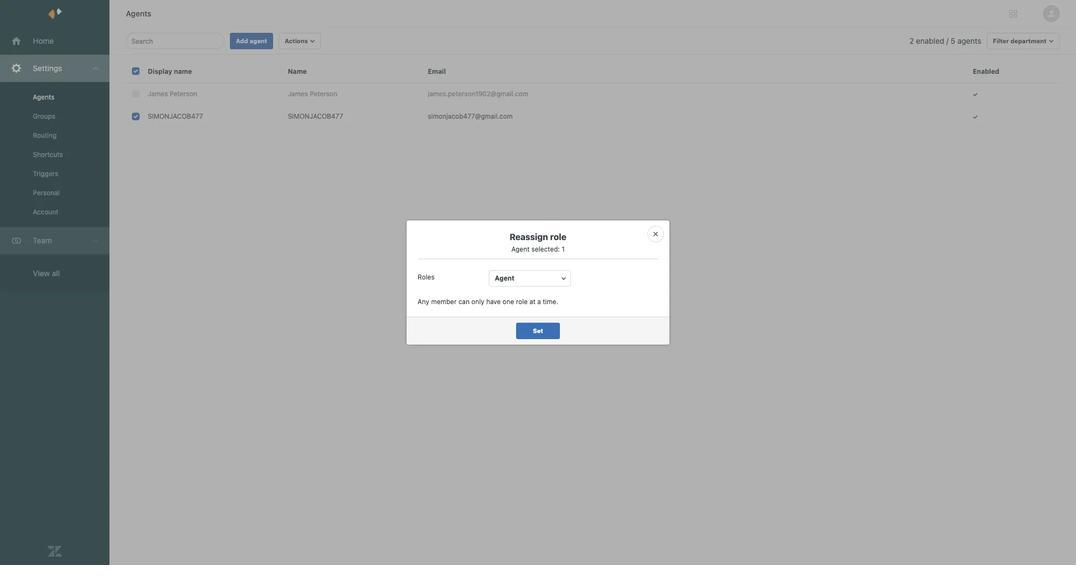 Task type: vqa. For each thing, say whether or not it's contained in the screenshot.
in
no



Task type: describe. For each thing, give the bounding box(es) containing it.
routing
[[33, 131, 57, 140]]

2 james peterson from the left
[[288, 90, 337, 98]]

personal
[[33, 189, 60, 197]]

email
[[428, 67, 446, 75]]

any member can only have one role at a time.
[[418, 298, 558, 306]]

settings
[[33, 64, 62, 73]]

2 simonjacob477 from the left
[[288, 112, 343, 120]]

add agent button
[[230, 33, 273, 49]]

1 simonjacob477 from the left
[[148, 112, 203, 120]]

set
[[533, 327, 543, 334]]

home
[[33, 36, 54, 45]]

a
[[537, 298, 541, 306]]

member
[[431, 298, 457, 306]]

/
[[946, 36, 949, 45]]

have
[[486, 298, 501, 306]]

1 james from the left
[[148, 90, 168, 98]]

filter
[[993, 37, 1009, 44]]

enabled
[[973, 67, 1000, 75]]

selected:
[[531, 245, 560, 253]]

1 horizontal spatial agents
[[126, 9, 151, 18]]

only
[[472, 298, 484, 306]]

name
[[288, 67, 307, 75]]

display
[[148, 67, 172, 75]]

team
[[33, 236, 52, 245]]

display name
[[148, 67, 192, 75]]

1
[[562, 245, 565, 253]]

view all
[[33, 269, 60, 278]]

2 james from the left
[[288, 90, 308, 98]]

time.
[[543, 298, 558, 306]]

department
[[1011, 37, 1047, 44]]

filter department
[[993, 37, 1047, 44]]

at
[[530, 298, 536, 306]]



Task type: locate. For each thing, give the bounding box(es) containing it.
Search text field
[[131, 34, 216, 48]]

agent
[[250, 37, 267, 44]]

1 horizontal spatial role
[[550, 232, 567, 242]]

account
[[33, 208, 58, 216]]

james peterson
[[148, 90, 197, 98], [288, 90, 337, 98]]

agent down the reassign
[[511, 245, 530, 253]]

actions button
[[279, 33, 321, 49]]

filter department button
[[987, 33, 1060, 49]]

reassign role agent selected: 1
[[510, 232, 567, 253]]

0 horizontal spatial role
[[516, 298, 528, 306]]

1 horizontal spatial james peterson
[[288, 90, 337, 98]]

add agent
[[236, 37, 267, 44]]

james down display
[[148, 90, 168, 98]]

james
[[148, 90, 168, 98], [288, 90, 308, 98]]

shortcuts
[[33, 151, 63, 159]]

1 horizontal spatial james
[[288, 90, 308, 98]]

2 peterson from the left
[[310, 90, 337, 98]]

0 horizontal spatial james peterson
[[148, 90, 197, 98]]

groups
[[33, 112, 55, 120]]

1 peterson from the left
[[170, 90, 197, 98]]

1 james peterson from the left
[[148, 90, 197, 98]]

zendesk products image
[[1009, 10, 1017, 18]]

agents up groups
[[33, 93, 54, 101]]

2 enabled / 5 agents
[[910, 36, 982, 45]]

james.peterson1902@gmail.com
[[428, 90, 528, 98]]

james peterson down display name
[[148, 90, 197, 98]]

agent inside reassign role agent selected: 1
[[511, 245, 530, 253]]

1 horizontal spatial peterson
[[310, 90, 337, 98]]

peterson
[[170, 90, 197, 98], [310, 90, 337, 98]]

0 horizontal spatial agents
[[33, 93, 54, 101]]

james peterson down name
[[288, 90, 337, 98]]

role left at
[[516, 298, 528, 306]]

roles
[[418, 273, 435, 281]]

actions
[[285, 37, 308, 44]]

simonjacob477
[[148, 112, 203, 120], [288, 112, 343, 120]]

simonjacob477@gmail.com
[[428, 112, 513, 120]]

0 vertical spatial agents
[[126, 9, 151, 18]]

0 horizontal spatial peterson
[[170, 90, 197, 98]]

1 horizontal spatial simonjacob477
[[288, 112, 343, 120]]

1 vertical spatial agents
[[33, 93, 54, 101]]

all
[[52, 269, 60, 278]]

agent up "one"
[[495, 274, 515, 282]]

role up 1
[[550, 232, 567, 242]]

james down name
[[288, 90, 308, 98]]

agents
[[958, 36, 982, 45]]

view
[[33, 269, 50, 278]]

1 vertical spatial role
[[516, 298, 528, 306]]

0 vertical spatial role
[[550, 232, 567, 242]]

simonjacob477 down display name
[[148, 112, 203, 120]]

0 horizontal spatial simonjacob477
[[148, 112, 203, 120]]

role inside reassign role agent selected: 1
[[550, 232, 567, 242]]

name
[[174, 67, 192, 75]]

one
[[503, 298, 514, 306]]

can
[[459, 298, 470, 306]]

2
[[910, 36, 914, 45]]

reassign
[[510, 232, 548, 242]]

set button
[[516, 323, 560, 339]]

role
[[550, 232, 567, 242], [516, 298, 528, 306]]

5
[[951, 36, 955, 45]]

agents up search 'text field'
[[126, 9, 151, 18]]

1 vertical spatial agent
[[495, 274, 515, 282]]

0 horizontal spatial james
[[148, 90, 168, 98]]

triggers
[[33, 170, 58, 178]]

any
[[418, 298, 429, 306]]

agent
[[511, 245, 530, 253], [495, 274, 515, 282]]

agents
[[126, 9, 151, 18], [33, 93, 54, 101]]

enabled
[[916, 36, 944, 45]]

add
[[236, 37, 248, 44]]

simonjacob477 down name
[[288, 112, 343, 120]]

0 vertical spatial agent
[[511, 245, 530, 253]]



